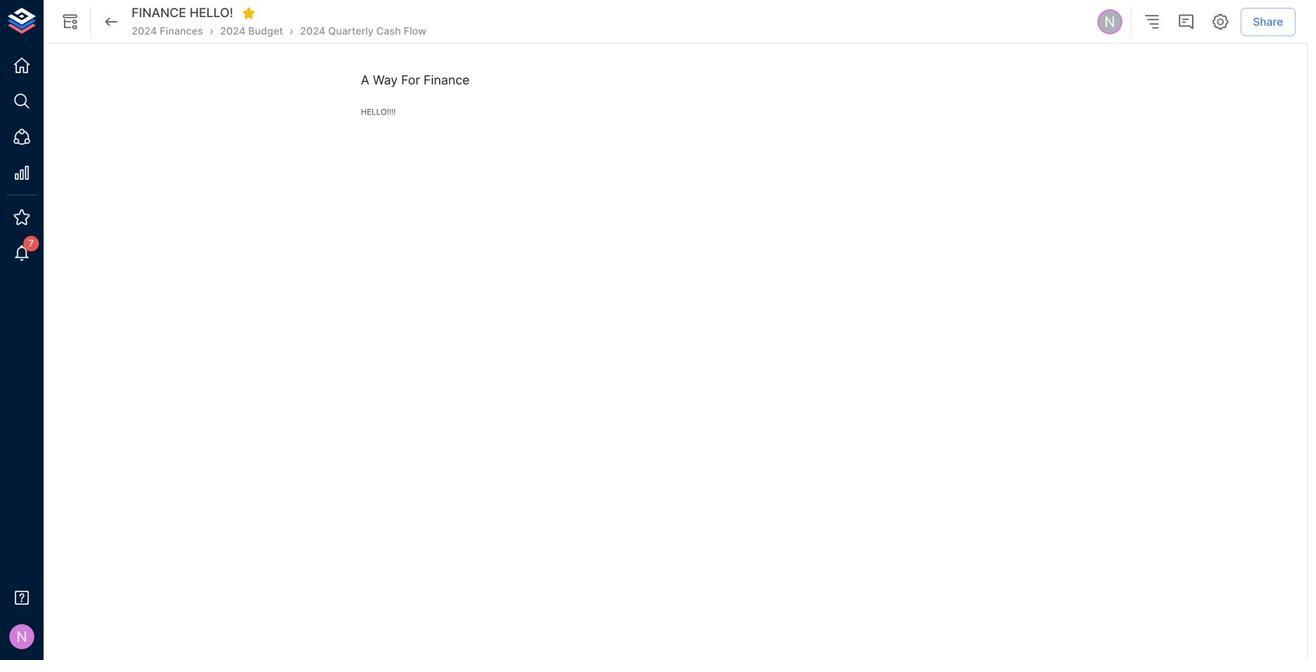 Task type: describe. For each thing, give the bounding box(es) containing it.
remove favorite image
[[242, 6, 256, 20]]

table of contents image
[[1142, 12, 1161, 31]]

show wiki image
[[61, 12, 79, 31]]

go back image
[[102, 12, 121, 31]]



Task type: locate. For each thing, give the bounding box(es) containing it.
comments image
[[1177, 12, 1195, 31]]

settings image
[[1211, 12, 1230, 31]]



Task type: vqa. For each thing, say whether or not it's contained in the screenshot.
ICON at bottom left
no



